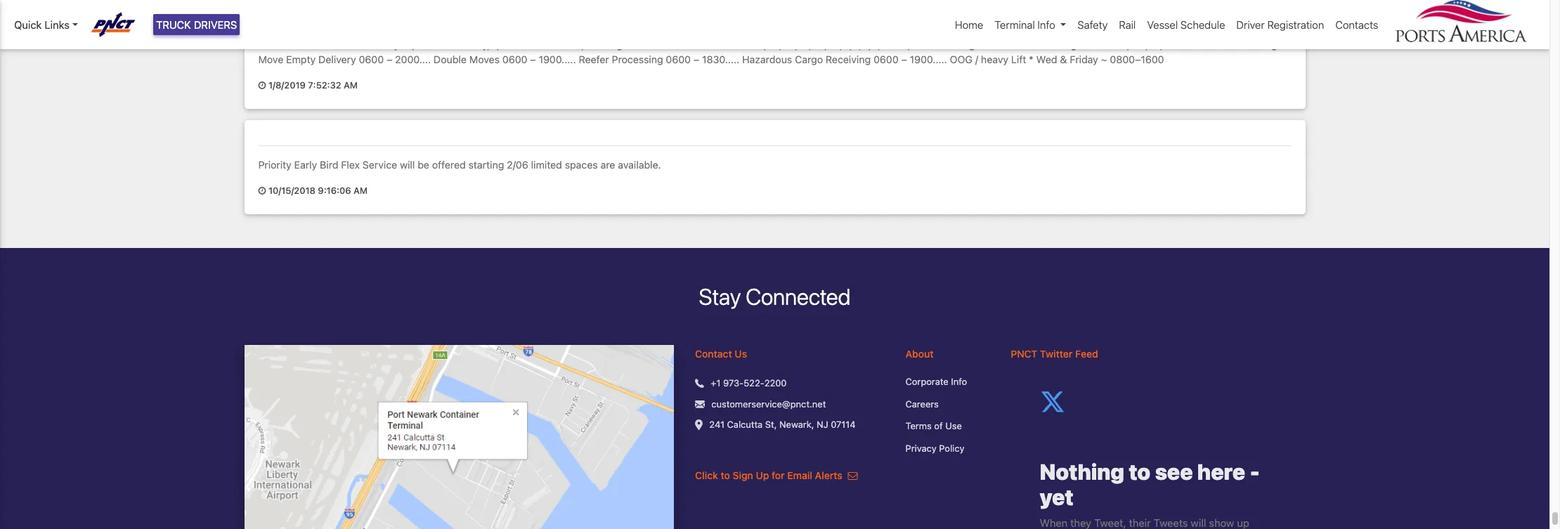Task type: locate. For each thing, give the bounding box(es) containing it.
stay
[[699, 283, 741, 310]]

tuesday,
[[449, 38, 490, 50]]

of
[[935, 420, 943, 432]]

– down monday
[[387, 54, 392, 65]]

241 calcutta st, newark, nj 07114
[[710, 419, 856, 430]]

1 horizontal spatial 1900.....
[[910, 54, 947, 65]]

corporate info
[[906, 376, 968, 387]]

0 vertical spatial be
[[306, 38, 317, 50]]

driver registration link
[[1231, 11, 1330, 38]]

extended
[[923, 38, 967, 50]]

1 horizontal spatial be
[[418, 159, 430, 171]]

alerts
[[815, 470, 843, 482]]

0600
[[1182, 38, 1208, 50], [359, 54, 384, 65], [503, 54, 528, 65], [666, 54, 691, 65], [874, 54, 899, 65]]

2000.... down driver
[[1219, 38, 1255, 50]]

truck drivers link
[[153, 14, 240, 35]]

~
[[1101, 54, 1108, 65]]

0 horizontal spatial info
[[951, 376, 968, 387]]

pnct left twitter
[[1011, 348, 1038, 360]]

contacts
[[1336, 18, 1379, 31]]

terminal info
[[995, 18, 1056, 31]]

newark,
[[780, 419, 814, 430]]

envelope o image
[[848, 471, 858, 481]]

are right spaces
[[601, 159, 616, 171]]

corporate
[[906, 376, 949, 387]]

moves
[[469, 54, 500, 65]]

truck
[[156, 18, 191, 31]]

terms of use link
[[906, 420, 990, 433]]

pnct up clock o image at top left
[[258, 38, 285, 50]]

1 vertical spatial move
[[258, 54, 284, 65]]

0 horizontal spatial 2000....
[[395, 54, 431, 65]]

info up careers link
[[951, 376, 968, 387]]

1 horizontal spatial pnct
[[587, 38, 614, 50]]

2000.... down 12/31
[[395, 54, 431, 65]]

gate
[[617, 38, 637, 50], [969, 38, 990, 50]]

0600 down til
[[666, 54, 691, 65]]

contact us
[[695, 348, 747, 360]]

am right 9:16:06
[[354, 185, 368, 196]]

corporate info link
[[906, 375, 990, 389]]

0 horizontal spatial move
[[258, 54, 284, 65]]

limited
[[531, 159, 562, 171]]

for right up
[[772, 470, 785, 482]]

gate up processing
[[617, 38, 637, 50]]

12/26,
[[754, 38, 782, 50]]

1900.....
[[539, 54, 576, 65], [910, 54, 947, 65]]

clock o image
[[258, 81, 266, 90]]

1 and from the left
[[429, 38, 446, 50]]

us
[[735, 348, 747, 360]]

available.
[[618, 159, 661, 171]]

will right service
[[400, 159, 415, 171]]

1 horizontal spatial gate
[[969, 38, 990, 50]]

0 horizontal spatial for
[[514, 38, 527, 50]]

early
[[294, 159, 317, 171]]

1900..... down extended
[[910, 54, 947, 65]]

vessel
[[1148, 18, 1178, 31]]

2/06
[[507, 159, 529, 171]]

– down 1/4.
[[902, 54, 907, 65]]

2 horizontal spatial pnct
[[1011, 348, 1038, 360]]

about
[[906, 348, 934, 360]]

1 single from the left
[[1057, 38, 1085, 50]]

are left til
[[669, 38, 684, 50]]

hours
[[640, 38, 666, 50], [993, 38, 1019, 50]]

0 horizontal spatial gate
[[617, 38, 637, 50]]

pnct up reefer
[[587, 38, 614, 50]]

hours up 'heavy'
[[993, 38, 1019, 50]]

single up '&'
[[1057, 38, 1085, 50]]

be inside pnct will be closed monday 12/31 and tuesday, 1/01 for new year's,  pnct gate hours are til 8:00 pm on 12/26, 12/27, 12/28, 1/2, 1/3, and 1/4.  extended gate hours will be: single move import/export 0600 – 2000.... single move empty delivery 0600 – 2000.... double moves 0600 – 1900..... reefer processing 0600 – 1830.....  hazardous cargo receiving 0600 – 1900..... oog / heavy lift * wed & friday ~ 0800–1600
[[306, 38, 317, 50]]

12/28,
[[815, 38, 843, 50]]

info up be:
[[1038, 18, 1056, 31]]

for right the 1/01
[[514, 38, 527, 50]]

info inside terminal info link
[[1038, 18, 1056, 31]]

0600 down monday
[[359, 54, 384, 65]]

will up "empty"
[[288, 38, 303, 50]]

0 horizontal spatial single
[[1057, 38, 1085, 50]]

– down new
[[530, 54, 536, 65]]

1 horizontal spatial are
[[669, 38, 684, 50]]

single
[[1057, 38, 1085, 50], [1257, 38, 1286, 50]]

0 horizontal spatial hours
[[640, 38, 666, 50]]

1 horizontal spatial info
[[1038, 18, 1056, 31]]

am for closed
[[344, 80, 358, 90]]

–
[[1210, 38, 1216, 50], [387, 54, 392, 65], [530, 54, 536, 65], [694, 54, 700, 65], [902, 54, 907, 65]]

1/2,
[[846, 38, 862, 50]]

am right "7:52:32"
[[344, 80, 358, 90]]

1 vertical spatial for
[[772, 470, 785, 482]]

1 horizontal spatial hours
[[993, 38, 1019, 50]]

10/15/2018
[[268, 185, 316, 196]]

move up clock o image at top left
[[258, 54, 284, 65]]

2 and from the left
[[884, 38, 901, 50]]

terminal info link
[[989, 11, 1072, 38]]

241 calcutta st, newark, nj 07114 link
[[710, 418, 856, 432]]

0 horizontal spatial are
[[601, 159, 616, 171]]

info for terminal info
[[1038, 18, 1056, 31]]

12/31
[[402, 38, 426, 50]]

import/export
[[1116, 38, 1180, 50]]

gate up /
[[969, 38, 990, 50]]

1 vertical spatial info
[[951, 376, 968, 387]]

1 vertical spatial am
[[354, 185, 368, 196]]

offered
[[432, 159, 466, 171]]

click
[[695, 470, 718, 482]]

and left 1/4.
[[884, 38, 901, 50]]

1/4.
[[904, 38, 920, 50]]

up
[[756, 470, 769, 482]]

1 horizontal spatial for
[[772, 470, 785, 482]]

use
[[946, 420, 962, 432]]

0 horizontal spatial 1900.....
[[539, 54, 576, 65]]

0 vertical spatial are
[[669, 38, 684, 50]]

for inside pnct will be closed monday 12/31 and tuesday, 1/01 for new year's,  pnct gate hours are til 8:00 pm on 12/26, 12/27, 12/28, 1/2, 1/3, and 1/4.  extended gate hours will be: single move import/export 0600 – 2000.... single move empty delivery 0600 – 2000.... double moves 0600 – 1900..... reefer processing 0600 – 1830.....  hazardous cargo receiving 0600 – 1900..... oog / heavy lift * wed & friday ~ 0800–1600
[[514, 38, 527, 50]]

am for flex
[[354, 185, 368, 196]]

are
[[669, 38, 684, 50], [601, 159, 616, 171]]

be left 'offered'
[[418, 159, 430, 171]]

connected
[[746, 283, 851, 310]]

will up *
[[1022, 38, 1037, 50]]

1 vertical spatial be
[[418, 159, 430, 171]]

quick links
[[14, 18, 70, 31]]

1 horizontal spatial move
[[1088, 38, 1113, 50]]

vessel schedule
[[1148, 18, 1226, 31]]

– down schedule at right
[[1210, 38, 1216, 50]]

0 horizontal spatial pnct
[[258, 38, 285, 50]]

0 vertical spatial info
[[1038, 18, 1056, 31]]

info inside the corporate info 'link'
[[951, 376, 968, 387]]

2 gate from the left
[[969, 38, 990, 50]]

– down til
[[694, 54, 700, 65]]

careers link
[[906, 398, 990, 411]]

1 horizontal spatial single
[[1257, 38, 1286, 50]]

am
[[344, 80, 358, 90], [354, 185, 368, 196]]

1 gate from the left
[[617, 38, 637, 50]]

1900..... down year's,
[[539, 54, 576, 65]]

0 horizontal spatial and
[[429, 38, 446, 50]]

rail link
[[1114, 11, 1142, 38]]

hours up processing
[[640, 38, 666, 50]]

registration
[[1268, 18, 1325, 31]]

closed
[[320, 38, 360, 50]]

1 horizontal spatial 2000....
[[1219, 38, 1255, 50]]

0 vertical spatial am
[[344, 80, 358, 90]]

0 vertical spatial for
[[514, 38, 527, 50]]

&
[[1060, 54, 1067, 65]]

be up "empty"
[[306, 38, 317, 50]]

single down driver registration link
[[1257, 38, 1286, 50]]

1 horizontal spatial and
[[884, 38, 901, 50]]

policy
[[939, 443, 965, 454]]

1 vertical spatial 2000....
[[395, 54, 431, 65]]

and up double
[[429, 38, 446, 50]]

10/15/2018 9:16:06 am
[[266, 185, 368, 196]]

pnct for pnct twitter feed
[[1011, 348, 1038, 360]]

2 single from the left
[[1257, 38, 1286, 50]]

0 horizontal spatial be
[[306, 38, 317, 50]]

move up ~
[[1088, 38, 1113, 50]]

pnct
[[258, 38, 285, 50], [587, 38, 614, 50], [1011, 348, 1038, 360]]

9:16:06
[[318, 185, 351, 196]]

2000....
[[1219, 38, 1255, 50], [395, 54, 431, 65]]

receiving
[[826, 54, 871, 65]]

privacy policy link
[[906, 442, 990, 456]]



Task type: vqa. For each thing, say whether or not it's contained in the screenshot.
MAERSK SAFMARINE SEALAND HAMBURG SUD More
no



Task type: describe. For each thing, give the bounding box(es) containing it.
flex
[[341, 159, 360, 171]]

522-
[[744, 378, 765, 389]]

driver
[[1237, 18, 1265, 31]]

+1 973-522-2200 link
[[711, 377, 787, 391]]

contacts link
[[1330, 11, 1385, 38]]

home
[[955, 18, 984, 31]]

oog
[[950, 54, 973, 65]]

1/8/2019
[[268, 80, 306, 90]]

careers
[[906, 398, 939, 410]]

1/01
[[493, 38, 511, 50]]

hazardous
[[742, 54, 793, 65]]

schedule
[[1181, 18, 1226, 31]]

1/3,
[[865, 38, 881, 50]]

friday
[[1070, 54, 1099, 65]]

bird
[[320, 159, 339, 171]]

starting
[[469, 159, 504, 171]]

0800–1600
[[1110, 54, 1165, 65]]

nj
[[817, 419, 829, 430]]

priority
[[258, 159, 292, 171]]

empty
[[286, 54, 316, 65]]

0600 down 1/3,
[[874, 54, 899, 65]]

1/8/2019 7:52:32 am
[[266, 80, 358, 90]]

rail
[[1119, 18, 1136, 31]]

service
[[363, 159, 397, 171]]

processing
[[612, 54, 663, 65]]

wed
[[1037, 54, 1058, 65]]

0600 down 'vessel schedule' "link"
[[1182, 38, 1208, 50]]

sign
[[733, 470, 754, 482]]

customerservice@pnct.net
[[712, 398, 826, 410]]

*
[[1029, 54, 1034, 65]]

customerservice@pnct.net link
[[712, 398, 826, 411]]

links
[[45, 18, 70, 31]]

be:
[[1039, 38, 1054, 50]]

driver registration
[[1237, 18, 1325, 31]]

quick links link
[[14, 17, 78, 33]]

home link
[[950, 11, 989, 38]]

0600 down the 1/01
[[503, 54, 528, 65]]

double
[[434, 54, 467, 65]]

+1
[[711, 378, 721, 389]]

st,
[[765, 419, 777, 430]]

pnct for pnct will be closed monday 12/31 and tuesday, 1/01 for new year's,  pnct gate hours are til 8:00 pm on 12/26, 12/27, 12/28, 1/2, 1/3, and 1/4.  extended gate hours will be: single move import/export 0600 – 2000.... single move empty delivery 0600 – 2000.... double moves 0600 – 1900..... reefer processing 0600 – 1830.....  hazardous cargo receiving 0600 – 1900..... oog / heavy lift * wed & friday ~ 0800–1600
[[258, 38, 285, 50]]

calcutta
[[727, 419, 763, 430]]

stay connected
[[699, 283, 851, 310]]

click to sign up for email alerts
[[695, 470, 845, 482]]

pnct twitter feed
[[1011, 348, 1099, 360]]

973-
[[723, 378, 744, 389]]

2 1900..... from the left
[[910, 54, 947, 65]]

1 horizontal spatial will
[[400, 159, 415, 171]]

delivery
[[319, 54, 356, 65]]

8:00
[[698, 38, 719, 50]]

clock o image
[[258, 187, 266, 196]]

feed
[[1076, 348, 1099, 360]]

1 1900..... from the left
[[539, 54, 576, 65]]

quick
[[14, 18, 42, 31]]

0 horizontal spatial will
[[288, 38, 303, 50]]

year's,
[[553, 38, 584, 50]]

monday
[[362, 38, 399, 50]]

heavy
[[981, 54, 1009, 65]]

drivers
[[194, 18, 237, 31]]

1830.....
[[702, 54, 740, 65]]

cargo
[[795, 54, 823, 65]]

1 vertical spatial are
[[601, 159, 616, 171]]

email
[[788, 470, 813, 482]]

241
[[710, 419, 725, 430]]

terms of use
[[906, 420, 962, 432]]

2 hours from the left
[[993, 38, 1019, 50]]

lift
[[1012, 54, 1027, 65]]

1 hours from the left
[[640, 38, 666, 50]]

privacy
[[906, 443, 937, 454]]

terminal
[[995, 18, 1035, 31]]

terms
[[906, 420, 932, 432]]

12/27,
[[785, 38, 812, 50]]

0 vertical spatial 2000....
[[1219, 38, 1255, 50]]

reefer
[[579, 54, 609, 65]]

twitter
[[1040, 348, 1073, 360]]

are inside pnct will be closed monday 12/31 and tuesday, 1/01 for new year's,  pnct gate hours are til 8:00 pm on 12/26, 12/27, 12/28, 1/2, 1/3, and 1/4.  extended gate hours will be: single move import/export 0600 – 2000.... single move empty delivery 0600 – 2000.... double moves 0600 – 1900..... reefer processing 0600 – 1830.....  hazardous cargo receiving 0600 – 1900..... oog / heavy lift * wed & friday ~ 0800–1600
[[669, 38, 684, 50]]

vessel schedule link
[[1142, 11, 1231, 38]]

0 vertical spatial move
[[1088, 38, 1113, 50]]

privacy policy
[[906, 443, 965, 454]]

safety
[[1078, 18, 1108, 31]]

on
[[740, 38, 751, 50]]

info for corporate info
[[951, 376, 968, 387]]

new
[[530, 38, 550, 50]]

pm
[[722, 38, 737, 50]]

7:52:32
[[308, 80, 341, 90]]

priority early bird flex service will be offered starting 2/06 limited spaces are available.
[[258, 159, 661, 171]]

07114
[[831, 419, 856, 430]]

truck drivers
[[156, 18, 237, 31]]

2 horizontal spatial will
[[1022, 38, 1037, 50]]

/
[[976, 54, 979, 65]]



